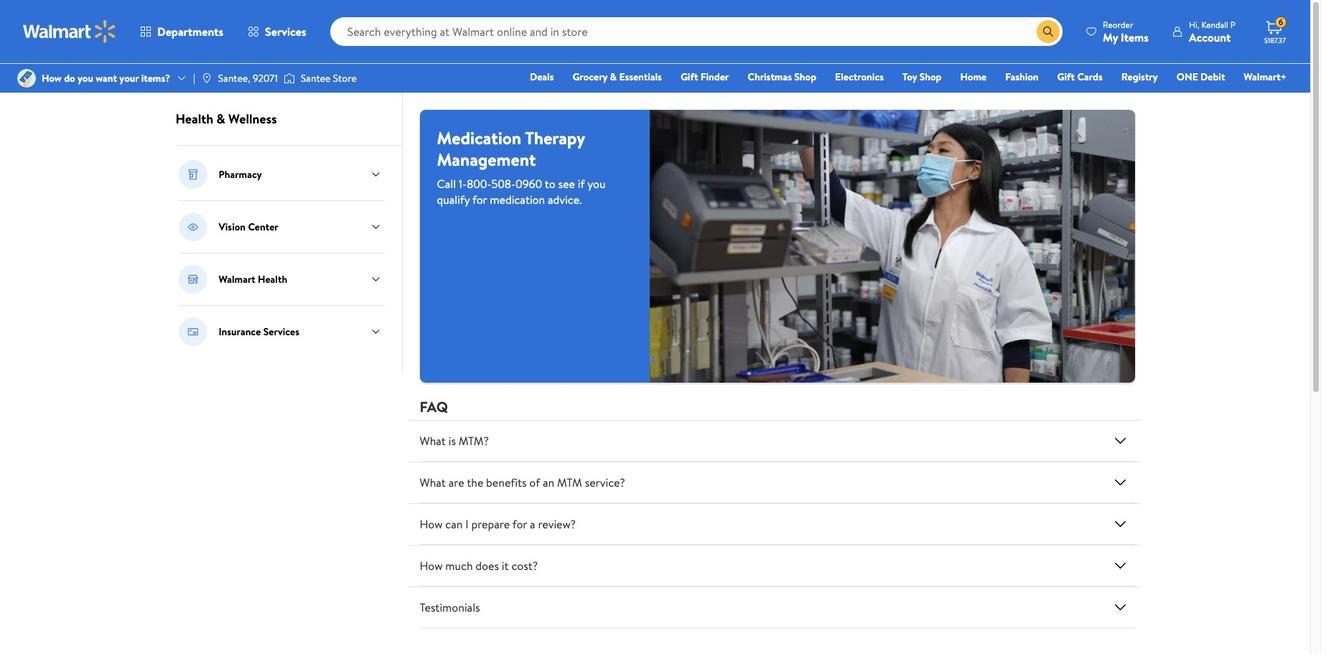 Task type: vqa. For each thing, say whether or not it's contained in the screenshot.
Gift Finder link
yes



Task type: locate. For each thing, give the bounding box(es) containing it.
1 vertical spatial how
[[420, 517, 443, 532]]

gift left 'cards' in the top of the page
[[1057, 70, 1075, 84]]

1 horizontal spatial health
[[258, 272, 287, 287]]

0 horizontal spatial gift
[[681, 70, 698, 84]]

kendall
[[1202, 18, 1229, 31]]

1 horizontal spatial you
[[588, 176, 606, 192]]

walmart+ link
[[1237, 69, 1293, 85]]

 image for how do you want your items?
[[17, 69, 36, 88]]

gift inside 'link'
[[1057, 70, 1075, 84]]

walmart
[[219, 272, 255, 287]]

1 horizontal spatial &
[[610, 70, 617, 84]]

1 gift from the left
[[681, 70, 698, 84]]

santee
[[301, 71, 331, 85]]

health down |
[[176, 110, 213, 128]]

 image
[[17, 69, 36, 88], [201, 73, 212, 84]]

how
[[42, 71, 62, 85], [420, 517, 443, 532], [420, 558, 443, 574]]

santee, 92071
[[218, 71, 278, 85]]

walmart insurance services image
[[178, 317, 207, 346]]

do
[[64, 71, 75, 85]]

&
[[610, 70, 617, 84], [217, 110, 225, 128]]

0 vertical spatial how
[[42, 71, 62, 85]]

2 gift from the left
[[1057, 70, 1075, 84]]

what left is
[[420, 433, 446, 449]]

gift for gift finder
[[681, 70, 698, 84]]

see
[[558, 176, 575, 192]]

0 vertical spatial what
[[420, 433, 446, 449]]

for inside medication therapy management call 1-800-508-0960 to see if you qualify for medication advice.
[[472, 192, 487, 208]]

i
[[465, 517, 469, 532]]

walmart health image
[[178, 265, 207, 294]]

& left wellness on the left top of the page
[[217, 110, 225, 128]]

reorder my items
[[1103, 18, 1149, 45]]

store
[[333, 71, 357, 85]]

1 vertical spatial what
[[420, 475, 446, 491]]

1 horizontal spatial  image
[[201, 73, 212, 84]]

1 vertical spatial you
[[588, 176, 606, 192]]

0 horizontal spatial  image
[[17, 69, 36, 88]]

gift cards
[[1057, 70, 1103, 84]]

benefits
[[486, 475, 527, 491]]

toy shop
[[903, 70, 942, 84]]

grocery & essentials link
[[566, 69, 668, 85]]

are
[[449, 475, 464, 491]]

walmart+
[[1244, 70, 1287, 84]]

0 vertical spatial you
[[78, 71, 93, 85]]

0 horizontal spatial you
[[78, 71, 93, 85]]

management
[[437, 147, 536, 172]]

how can i prepare for a review? image
[[1112, 516, 1129, 533]]

medication
[[490, 192, 545, 208]]

how left do
[[42, 71, 62, 85]]

0 horizontal spatial &
[[217, 110, 225, 128]]

you right do
[[78, 71, 93, 85]]

0960
[[516, 176, 542, 192]]

gift
[[681, 70, 698, 84], [1057, 70, 1075, 84]]

vision center image
[[178, 213, 207, 241]]

0 vertical spatial &
[[610, 70, 617, 84]]

my
[[1103, 29, 1118, 45]]

Walmart Site-Wide search field
[[330, 17, 1063, 46]]

how much does it cost? image
[[1112, 557, 1129, 575]]

1 horizontal spatial for
[[512, 517, 527, 532]]

1 shop from the left
[[794, 70, 817, 84]]

1 vertical spatial &
[[217, 110, 225, 128]]

deals link
[[523, 69, 560, 85]]

0 horizontal spatial health
[[176, 110, 213, 128]]

what
[[420, 433, 446, 449], [420, 475, 446, 491]]

you
[[78, 71, 93, 85], [588, 176, 606, 192]]

insurance services
[[219, 325, 299, 339]]

if
[[578, 176, 585, 192]]

departments
[[157, 24, 223, 39]]

gift left finder
[[681, 70, 698, 84]]

toy shop link
[[896, 69, 948, 85]]

home
[[960, 70, 987, 84]]

1 horizontal spatial shop
[[920, 70, 942, 84]]

hi,
[[1189, 18, 1200, 31]]

health right the walmart
[[258, 272, 287, 287]]

medication therapy management call 1-800-508-0960 to see if you qualify for medication advice.
[[437, 126, 606, 208]]

grocery & essentials
[[573, 70, 662, 84]]

1 vertical spatial services
[[263, 325, 299, 339]]

finder
[[701, 70, 729, 84]]

what is mtm? image
[[1112, 433, 1129, 450]]

$187.37
[[1265, 35, 1286, 45]]

services
[[265, 24, 306, 39], [263, 325, 299, 339]]

0 vertical spatial services
[[265, 24, 306, 39]]

hi, kendall p account
[[1189, 18, 1236, 45]]

mtm?
[[459, 433, 489, 449]]

shop right the christmas
[[794, 70, 817, 84]]

what left are
[[420, 475, 446, 491]]

what are the benefits of an mtm service? image
[[1112, 474, 1129, 491]]

shop right toy
[[920, 70, 942, 84]]

for
[[472, 192, 487, 208], [512, 517, 527, 532]]

services button
[[236, 14, 319, 49]]

christmas shop link
[[741, 69, 823, 85]]

a
[[530, 517, 535, 532]]

vision center
[[219, 220, 278, 234]]

testimonials image
[[1112, 599, 1129, 616]]

services up 92071
[[265, 24, 306, 39]]

& for health
[[217, 110, 225, 128]]

toy
[[903, 70, 917, 84]]

mtm
[[557, 475, 582, 491]]

 image left do
[[17, 69, 36, 88]]

1 what from the top
[[420, 433, 446, 449]]

1 vertical spatial for
[[512, 517, 527, 532]]

center
[[248, 220, 278, 234]]

registry
[[1121, 70, 1158, 84]]

is
[[449, 433, 456, 449]]

0 horizontal spatial shop
[[794, 70, 817, 84]]

0 vertical spatial for
[[472, 192, 487, 208]]

 image
[[284, 71, 295, 85]]

does
[[476, 558, 499, 574]]

shop for toy shop
[[920, 70, 942, 84]]

can
[[445, 517, 463, 532]]

walmart health
[[219, 272, 287, 287]]

how left the can
[[420, 517, 443, 532]]

much
[[445, 558, 473, 574]]

walmart image
[[23, 20, 116, 43]]

& right grocery
[[610, 70, 617, 84]]

for right 1-
[[472, 192, 487, 208]]

how left much
[[420, 558, 443, 574]]

health & wellness
[[176, 110, 277, 128]]

0 horizontal spatial for
[[472, 192, 487, 208]]

you right if
[[588, 176, 606, 192]]

services right insurance
[[263, 325, 299, 339]]

2 shop from the left
[[920, 70, 942, 84]]

therapy
[[525, 126, 585, 150]]

electronics
[[835, 70, 884, 84]]

2 vertical spatial how
[[420, 558, 443, 574]]

1 horizontal spatial gift
[[1057, 70, 1075, 84]]

 image right |
[[201, 73, 212, 84]]

2 what from the top
[[420, 475, 446, 491]]

for left a
[[512, 517, 527, 532]]

deals
[[530, 70, 554, 84]]

6
[[1279, 16, 1283, 28]]

gift for gift cards
[[1057, 70, 1075, 84]]

the
[[467, 475, 483, 491]]

Search search field
[[330, 17, 1063, 46]]



Task type: describe. For each thing, give the bounding box(es) containing it.
gift finder
[[681, 70, 729, 84]]

what is mtm?
[[420, 433, 489, 449]]

shop for christmas shop
[[794, 70, 817, 84]]

one
[[1177, 70, 1198, 84]]

christmas shop
[[748, 70, 817, 84]]

one debit link
[[1170, 69, 1232, 85]]

essentials
[[619, 70, 662, 84]]

cards
[[1077, 70, 1103, 84]]

6 $187.37
[[1265, 16, 1286, 45]]

account
[[1189, 29, 1231, 45]]

800-
[[467, 176, 491, 192]]

what for what is mtm?
[[420, 433, 446, 449]]

to
[[545, 176, 556, 192]]

what are the benefits of an mtm service?
[[420, 475, 625, 491]]

|
[[193, 71, 195, 85]]

gift finder link
[[674, 69, 736, 85]]

santee,
[[218, 71, 250, 85]]

& for grocery
[[610, 70, 617, 84]]

0 vertical spatial health
[[176, 110, 213, 128]]

medication
[[437, 126, 521, 150]]

insurance
[[219, 325, 261, 339]]

it
[[502, 558, 509, 574]]

prepare
[[471, 517, 510, 532]]

how for how much does it cost?
[[420, 558, 443, 574]]

pharmacy image
[[178, 160, 207, 189]]

how do you want your items?
[[42, 71, 170, 85]]

items?
[[141, 71, 170, 85]]

services inside services popup button
[[265, 24, 306, 39]]

what for what are the benefits of an mtm service?
[[420, 475, 446, 491]]

an
[[543, 475, 554, 491]]

how can i prepare for a review?
[[420, 517, 576, 532]]

pharmacy
[[219, 167, 262, 182]]

cost?
[[512, 558, 538, 574]]

registry link
[[1115, 69, 1165, 85]]

qualify
[[437, 192, 470, 208]]

508-
[[491, 176, 516, 192]]

santee store
[[301, 71, 357, 85]]

electronics link
[[829, 69, 890, 85]]

review?
[[538, 517, 576, 532]]

advice.
[[548, 192, 582, 208]]

how for how do you want your items?
[[42, 71, 62, 85]]

how for how can i prepare for a review?
[[420, 517, 443, 532]]

home link
[[954, 69, 993, 85]]

search icon image
[[1043, 26, 1054, 37]]

want
[[96, 71, 117, 85]]

call
[[437, 176, 456, 192]]

you inside medication therapy management call 1-800-508-0960 to see if you qualify for medication advice.
[[588, 176, 606, 192]]

1-
[[459, 176, 467, 192]]

one debit
[[1177, 70, 1225, 84]]

of
[[529, 475, 540, 491]]

how much does it cost?
[[420, 558, 538, 574]]

vision
[[219, 220, 246, 234]]

fashion
[[1005, 70, 1039, 84]]

items
[[1121, 29, 1149, 45]]

reorder
[[1103, 18, 1133, 31]]

gift cards link
[[1051, 69, 1109, 85]]

faq
[[420, 397, 448, 417]]

debit
[[1201, 70, 1225, 84]]

p
[[1231, 18, 1236, 31]]

your
[[119, 71, 139, 85]]

departments button
[[128, 14, 236, 49]]

fashion link
[[999, 69, 1045, 85]]

grocery
[[573, 70, 608, 84]]

 image for santee, 92071
[[201, 73, 212, 84]]

service?
[[585, 475, 625, 491]]

1 vertical spatial health
[[258, 272, 287, 287]]

wellness
[[228, 110, 277, 128]]

christmas
[[748, 70, 792, 84]]

92071
[[253, 71, 278, 85]]

testimonials
[[420, 600, 480, 616]]



